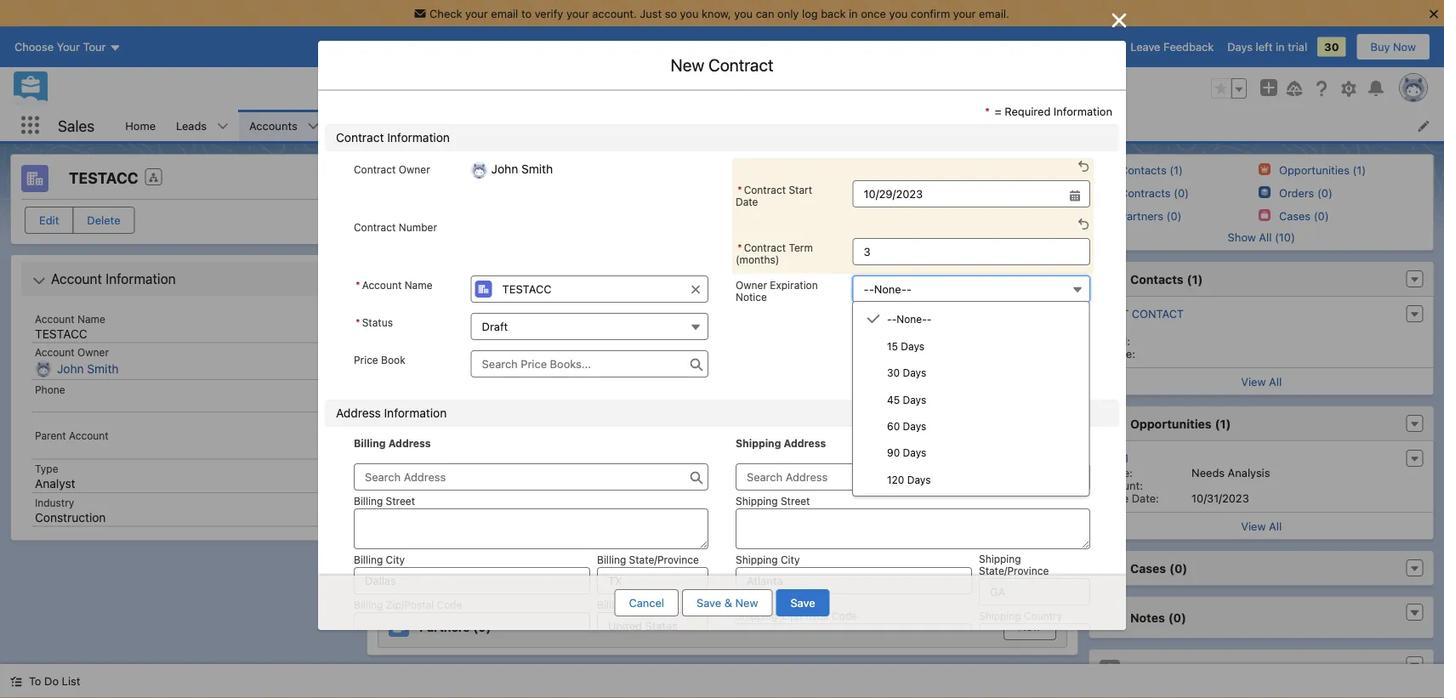 Task type: locate. For each thing, give the bounding box(es) containing it.
1 vertical spatial --none--
[[887, 314, 932, 325]]

you
[[680, 7, 699, 20], [734, 7, 753, 20], [889, 7, 908, 20]]

view for view all "link" under opp1 element
[[1241, 520, 1266, 532]]

all down notice
[[730, 321, 742, 333]]

0 horizontal spatial city
[[386, 554, 405, 566]]

shipping for shipping city
[[736, 554, 778, 566]]

account up account name
[[51, 271, 102, 287]]

2 city from the left
[[781, 554, 800, 566]]

1 street from the left
[[386, 495, 415, 507]]

1 horizontal spatial test
[[977, 119, 1004, 132]]

Billing Country text field
[[597, 612, 708, 640]]

1 horizontal spatial group
[[1211, 78, 1247, 99]]

view all for view all "link" under 'test contact' element
[[1241, 375, 1281, 388]]

shipping
[[736, 437, 781, 449], [736, 495, 778, 507], [979, 553, 1021, 565], [736, 554, 778, 566], [736, 610, 778, 622], [979, 610, 1021, 622]]

cases image
[[1258, 209, 1270, 221]]

1 horizontal spatial you
[[734, 7, 753, 20]]

close down 45 days
[[888, 416, 918, 429]]

account for account name
[[35, 313, 75, 325]]

1 horizontal spatial opportunities (1)
[[1130, 417, 1231, 431]]

address down address information
[[388, 437, 431, 449]]

0 horizontal spatial 30
[[887, 367, 900, 379]]

0 horizontal spatial your
[[465, 7, 488, 20]]

new down shipping state/province 'text field'
[[1018, 620, 1041, 633]]

0 horizontal spatial close
[[888, 416, 918, 429]]

2 horizontal spatial owner
[[736, 279, 767, 291]]

0 vertical spatial sales
[[58, 116, 95, 135]]

contract up search... button
[[708, 55, 774, 75]]

contacts link up 'contract owner'
[[330, 110, 397, 141]]

new button for orders (0)
[[1004, 561, 1054, 587]]

1 horizontal spatial sales
[[537, 171, 572, 187]]

home link
[[115, 110, 166, 141]]

information down delete button
[[106, 271, 176, 287]]

billing for billing state/province
[[597, 554, 626, 566]]

0 horizontal spatial address
[[336, 406, 381, 420]]

0 horizontal spatial save
[[697, 597, 721, 609]]

30 days
[[887, 367, 926, 379]]

view all down contacts grid
[[702, 321, 742, 333]]

owner for account owner
[[77, 347, 109, 359]]

information for address information
[[384, 406, 447, 420]]

contract up 'contract owner'
[[336, 131, 384, 145]]

2 new button from the top
[[1004, 614, 1054, 640]]

leads link
[[166, 110, 217, 141]]

days for 15 days
[[901, 341, 925, 352]]

0 horizontal spatial country
[[629, 599, 667, 611]]

none-
[[874, 283, 907, 296], [897, 314, 927, 325]]

you right once
[[889, 7, 908, 20]]

test inside 'test contact' element
[[1101, 307, 1128, 320]]

row number image
[[378, 260, 422, 287], [378, 409, 422, 436]]

phone down (months)
[[724, 267, 759, 280]]

shipping city
[[736, 554, 800, 566]]

days for 45 days
[[903, 394, 926, 406]]

0 vertical spatial 10/31/2023
[[888, 444, 945, 456]]

view for view all "link" above "shipping street"
[[702, 470, 727, 482]]

opportunity
[[456, 416, 523, 429]]

close down the stage:
[[1099, 492, 1128, 504]]

1 vertical spatial (1)
[[504, 362, 520, 376]]

billing for billing address
[[354, 437, 386, 449]]

buy now button
[[1356, 33, 1431, 60]]

1 vertical spatial row number image
[[378, 409, 422, 436]]

days right the 120
[[907, 474, 931, 486]]

billing left orders image
[[354, 554, 383, 566]]

phone down 'john' in the bottom of the page
[[35, 384, 65, 396]]

verify
[[535, 7, 563, 20]]

analysis
[[1227, 466, 1270, 479]]

orders (0)
[[419, 567, 481, 581]]

view all link
[[378, 313, 1066, 340], [1089, 367, 1433, 395], [378, 462, 1066, 489], [1089, 512, 1433, 539]]

contacts link down details link
[[419, 213, 495, 228]]

edit account name image
[[319, 327, 330, 339]]

check your email to verify your account. just so you know, you can only log back in once you confirm your email.
[[430, 7, 1009, 20]]

billing street
[[354, 495, 415, 507]]

1 save from the left
[[697, 597, 721, 609]]

qt
[[1007, 119, 1022, 132]]

contacts list item
[[330, 110, 419, 141]]

smith
[[87, 362, 119, 376]]

contact
[[488, 295, 540, 307], [1131, 307, 1183, 320]]

0 vertical spatial close
[[888, 416, 918, 429]]

shipping down shipping state/province 'text field'
[[979, 610, 1021, 622]]

list item
[[958, 110, 1071, 141]]

street down shipping address
[[781, 495, 810, 507]]

1 horizontal spatial contacts
[[419, 213, 472, 227]]

1 vertical spatial opportunities image
[[1099, 413, 1120, 434]]

1 vertical spatial testacc
[[35, 327, 87, 341]]

Shipping City text field
[[736, 567, 972, 595]]

quotes
[[889, 119, 926, 132]]

owner down contract information on the top of the page
[[399, 163, 430, 175]]

0 vertical spatial testacc
[[69, 169, 138, 187]]

* inside '* status draft'
[[356, 316, 360, 328]]

account right parent
[[69, 430, 109, 441]]

1 horizontal spatial test contact
[[1101, 307, 1183, 320]]

contacts for contacts link to the right
[[419, 213, 472, 227]]

30 for 30 days
[[887, 367, 900, 379]]

list
[[115, 110, 1444, 141]]

billing for billing zip/postal code
[[354, 599, 383, 611]]

opportunities
[[429, 119, 500, 132], [419, 362, 500, 376], [1130, 417, 1211, 431]]

all for view all "link" under opp1 element
[[1269, 520, 1281, 532]]

view all link up "shipping street"
[[378, 462, 1066, 489]]

test contact link up draft
[[458, 295, 540, 308]]

test inside contacts grid
[[458, 295, 485, 307]]

account inside dropdown button
[[51, 271, 102, 287]]

save for save & new
[[697, 597, 721, 609]]

sales inside tab list
[[537, 171, 572, 187]]

1 horizontal spatial phone
[[724, 267, 759, 280]]

* inside * contract term (months)
[[737, 242, 742, 253]]

edit parent account image
[[319, 444, 330, 456]]

billing down billing city
[[354, 599, 383, 611]]

opportunities (1)
[[1279, 163, 1366, 176]]

all down 'test contact' element
[[1269, 375, 1281, 388]]

dashboards link
[[691, 110, 774, 141]]

in
[[849, 7, 858, 20], [1276, 40, 1285, 53]]

0 horizontal spatial sales
[[58, 116, 95, 135]]

address for billing
[[388, 437, 431, 449]]

1 vertical spatial new button
[[1004, 614, 1054, 640]]

days right 90
[[903, 447, 927, 459]]

2 save from the left
[[791, 597, 815, 609]]

orders image
[[1258, 186, 1270, 198]]

owner down (months)
[[736, 279, 767, 291]]

0 horizontal spatial 10/31/2023
[[888, 444, 945, 456]]

contacts image
[[388, 210, 409, 230]]

1 vertical spatial contacts link
[[419, 213, 495, 228]]

your left "email" at the top left
[[465, 7, 488, 20]]

tab list
[[377, 162, 1067, 196]]

in right left
[[1276, 40, 1285, 53]]

days right 60
[[903, 420, 927, 432]]

1 horizontal spatial save
[[791, 597, 815, 609]]

shipping up save & new button
[[736, 554, 778, 566]]

account up 'john' in the bottom of the page
[[35, 347, 75, 359]]

30
[[1324, 40, 1339, 53], [887, 367, 900, 379]]

0 vertical spatial none-
[[874, 283, 907, 296]]

contact inside grid
[[488, 295, 540, 307]]

phone
[[724, 267, 759, 280], [35, 384, 65, 396]]

files (0)
[[1130, 663, 1179, 677]]

--none-- up 15 days
[[887, 314, 932, 325]]

contract information
[[336, 131, 450, 145]]

delete button
[[73, 207, 135, 234]]

reports link
[[796, 110, 856, 141]]

0 horizontal spatial group
[[736, 180, 1090, 208]]

contract
[[708, 55, 774, 75], [336, 131, 384, 145], [354, 163, 396, 175], [744, 184, 786, 196], [354, 221, 396, 233], [744, 242, 786, 253]]

0 horizontal spatial date
[[736, 196, 758, 208]]

you left can
[[734, 7, 753, 20]]

sales down calendar
[[537, 171, 572, 187]]

2 horizontal spatial test
[[1101, 307, 1128, 320]]

opportunities grid
[[378, 409, 1067, 463]]

10/31/2023 down 60 days
[[888, 444, 945, 456]]

0 horizontal spatial owner
[[77, 347, 109, 359]]

contacts down partners (0) link
[[1130, 272, 1183, 286]]

1 horizontal spatial close
[[1099, 492, 1128, 504]]

1 horizontal spatial owner
[[399, 163, 430, 175]]

state/province
[[629, 554, 699, 566], [979, 565, 1049, 577]]

2 vertical spatial opportunities
[[1130, 417, 1211, 431]]

0 horizontal spatial phone
[[35, 384, 65, 396]]

all for view all "link" above "shipping street"
[[730, 470, 742, 482]]

all
[[1259, 230, 1272, 243], [730, 321, 742, 333], [1269, 375, 1281, 388], [730, 470, 742, 482], [1269, 520, 1281, 532]]

2 horizontal spatial your
[[953, 7, 976, 20]]

text default image
[[1052, 120, 1063, 132], [32, 274, 46, 288], [1409, 607, 1420, 619], [10, 676, 22, 688]]

your
[[465, 7, 488, 20], [566, 7, 589, 20], [953, 7, 976, 20]]

row number cell
[[378, 260, 422, 289], [378, 409, 422, 438]]

1 vertical spatial opportunities (1)
[[1130, 417, 1231, 431]]

expiration
[[770, 279, 818, 291]]

your right verify on the left top of the page
[[566, 7, 589, 20]]

shipping inside shipping state/province
[[979, 553, 1021, 565]]

contacts up 'contract owner'
[[340, 119, 386, 132]]

1 horizontal spatial your
[[566, 7, 589, 20]]

save for save
[[791, 597, 815, 609]]

cell
[[422, 260, 450, 289], [378, 289, 422, 313], [717, 289, 820, 313], [820, 289, 922, 313], [922, 289, 1024, 313], [429, 295, 443, 308], [422, 409, 450, 438], [779, 438, 881, 462]]

1 horizontal spatial contact
[[1131, 307, 1183, 320]]

city up save button
[[781, 554, 800, 566]]

cancel
[[629, 597, 664, 609]]

0 vertical spatial opportunities (1)
[[419, 362, 520, 376]]

shipping up shipping state/province 'text field'
[[979, 553, 1021, 565]]

Billing Street text field
[[354, 509, 709, 549]]

test contact element
[[1089, 304, 1433, 361]]

opportunities down '* status draft' in the left of the page
[[419, 362, 500, 376]]

0 horizontal spatial text default image
[[867, 312, 880, 326]]

stage
[[588, 416, 620, 429]]

list box
[[852, 301, 1090, 497]]

2 row number cell from the top
[[378, 409, 422, 438]]

view all for view all "link" under notice
[[702, 321, 742, 333]]

contacts (1) link
[[1120, 163, 1183, 177]]

3 your from the left
[[953, 7, 976, 20]]

1 vertical spatial opportunities
[[419, 362, 500, 376]]

information inside dropdown button
[[106, 271, 176, 287]]

2 row number image from the top
[[378, 409, 422, 436]]

zip/postal for shipping
[[781, 610, 829, 622]]

0 vertical spatial text default image
[[867, 312, 880, 326]]

* for * = required information
[[985, 105, 990, 117]]

state/province for billing
[[629, 554, 699, 566]]

2 horizontal spatial you
[[889, 7, 908, 20]]

new button for partners (0)
[[1004, 614, 1054, 640]]

new button up 'shipping country'
[[1004, 561, 1054, 587]]

zip/postal
[[386, 599, 434, 611], [781, 610, 829, 622]]

1 row number cell from the top
[[378, 260, 422, 289]]

* for * account name
[[356, 279, 360, 291]]

opportunities inside sales tab panel
[[419, 362, 500, 376]]

1 vertical spatial owner
[[736, 279, 767, 291]]

date inside button
[[921, 416, 947, 429]]

billing zip/postal code
[[354, 599, 462, 611]]

(1) inside sales tab panel
[[504, 362, 520, 376]]

save button
[[776, 589, 830, 617]]

shipping zip/postal code
[[736, 610, 857, 622]]

cases (0)
[[1130, 561, 1187, 575]]

2 you from the left
[[734, 7, 753, 20]]

text default image
[[867, 312, 880, 326], [1409, 660, 1420, 672]]

0 vertical spatial date
[[736, 196, 758, 208]]

new inside save & new button
[[735, 597, 758, 609]]

0 horizontal spatial test contact
[[458, 295, 540, 307]]

test contact inside 'test contact' element
[[1101, 307, 1183, 320]]

billing for billing country
[[597, 599, 626, 611]]

shipping address
[[736, 437, 826, 449]]

2 horizontal spatial address
[[784, 437, 826, 449]]

1 horizontal spatial 10/31/2023
[[1191, 492, 1249, 504]]

0 vertical spatial new button
[[1004, 561, 1054, 587]]

new button down shipping state/province 'text field'
[[1004, 614, 1054, 640]]

trial
[[1288, 40, 1307, 53]]

1 horizontal spatial code
[[832, 610, 857, 622]]

1 horizontal spatial (1)
[[1187, 272, 1203, 286]]

1 vertical spatial close
[[1099, 492, 1128, 504]]

group
[[1211, 78, 1247, 99], [736, 180, 1090, 208]]

10/31/2023
[[888, 444, 945, 456], [1191, 492, 1249, 504]]

term
[[789, 242, 813, 253]]

30 for 30
[[1324, 40, 1339, 53]]

0 vertical spatial opportunities image
[[388, 359, 409, 379]]

opportunities (1) up needs
[[1130, 417, 1231, 431]]

code up partners (0)
[[437, 599, 462, 611]]

* status draft
[[356, 316, 508, 333]]

90 days
[[887, 447, 927, 459]]

required
[[1005, 105, 1051, 117]]

opportunities up needs
[[1130, 417, 1211, 431]]

state/province up billing state/province text box
[[629, 554, 699, 566]]

show all (10)
[[1227, 230, 1295, 243]]

(1) for partners (0)
[[504, 362, 520, 376]]

contract inside * contract start date
[[744, 184, 786, 196]]

days
[[1228, 40, 1253, 53], [901, 341, 925, 352], [903, 367, 926, 379], [903, 394, 926, 406], [903, 420, 927, 432], [903, 447, 927, 459], [907, 474, 931, 486]]

cases
[[1130, 561, 1166, 575]]

test contact link
[[458, 295, 540, 308], [1101, 307, 1183, 321]]

new button
[[1004, 561, 1054, 587], [1004, 614, 1054, 640]]

0 horizontal spatial street
[[386, 495, 415, 507]]

Billing City text field
[[354, 567, 590, 595]]

view all down 'opportunities' grid
[[702, 470, 742, 482]]

cases image
[[1099, 558, 1120, 578]]

partners
[[419, 620, 469, 634]]

1 vertical spatial text default image
[[1409, 660, 1420, 672]]

row number cell for opportunities
[[378, 409, 422, 438]]

(0) for orders (0)
[[463, 567, 481, 581]]

date down 45 days
[[921, 416, 947, 429]]

--none-- option
[[853, 305, 1089, 333]]

accounts
[[249, 119, 297, 132]]

country
[[629, 599, 667, 611], [1024, 610, 1062, 622]]

forecasts
[[631, 119, 681, 132]]

0 vertical spatial owner
[[399, 163, 430, 175]]

calendar link
[[532, 110, 598, 141]]

billing up billing city
[[354, 495, 383, 507]]

* left =
[[985, 105, 990, 117]]

(0) right partners
[[473, 620, 491, 634]]

close date cell
[[881, 409, 1024, 438]]

all left (10)
[[1259, 230, 1272, 243]]

(0) for cases (0)
[[1169, 561, 1187, 575]]

view down contacts grid
[[702, 321, 727, 333]]

Search Address text field
[[354, 464, 709, 491]]

1 horizontal spatial 30
[[1324, 40, 1339, 53]]

1 horizontal spatial test contact link
[[1101, 307, 1183, 321]]

(0) for partners (0)
[[473, 620, 491, 634]]

1 horizontal spatial date
[[921, 416, 947, 429]]

status
[[362, 316, 393, 328]]

0 horizontal spatial in
[[849, 7, 858, 20]]

shipping for shipping country
[[979, 610, 1021, 622]]

days up 45 days
[[903, 367, 926, 379]]

account up status
[[362, 279, 402, 291]]

opportunities (1) for left opportunities image
[[419, 362, 520, 376]]

account for account owner
[[35, 347, 75, 359]]

zip/postal down shipping city text box
[[781, 610, 829, 622]]

1 horizontal spatial contacts link
[[419, 213, 495, 228]]

contacts inside sales tab panel
[[419, 213, 472, 227]]

0 vertical spatial opportunities
[[429, 119, 500, 132]]

address right edit phone 'image'
[[336, 406, 381, 420]]

information for contract information
[[387, 131, 450, 145]]

test up email:
[[1101, 307, 1128, 320]]

0 vertical spatial phone
[[724, 267, 759, 280]]

(1) for notes (0)
[[1187, 272, 1203, 286]]

test contact link up email:
[[1101, 307, 1183, 321]]

save up shipping zip/postal code on the bottom right of the page
[[791, 597, 815, 609]]

days right 15
[[901, 341, 925, 352]]

1 vertical spatial phone
[[35, 384, 65, 396]]

test contact up email:
[[1101, 307, 1183, 320]]

testacc down account name
[[35, 327, 87, 341]]

45 days
[[887, 394, 926, 406]]

row number image down the contract number
[[378, 260, 422, 287]]

1 vertical spatial in
[[1276, 40, 1285, 53]]

shipping down save & new
[[736, 610, 778, 622]]

all down opp1 element
[[1269, 520, 1281, 532]]

billing up billing state/province text box
[[597, 554, 626, 566]]

street for shipping street
[[781, 495, 810, 507]]

(0) right files
[[1161, 663, 1179, 677]]

0 horizontal spatial state/province
[[629, 554, 699, 566]]

opportunities image up "opp1"
[[1099, 413, 1120, 434]]

1 new button from the top
[[1004, 561, 1054, 587]]

* inside list item
[[968, 119, 973, 132]]

Billing Zip/Postal Code text field
[[354, 612, 590, 640]]

address information
[[336, 406, 447, 420]]

phone cell
[[717, 260, 820, 289]]

contract up 'phone' button
[[744, 242, 786, 253]]

date
[[736, 196, 758, 208], [921, 416, 947, 429]]

none- up 15
[[874, 283, 907, 296]]

edit
[[39, 214, 59, 227]]

opportunities inside list item
[[429, 119, 500, 132]]

inverse image
[[1109, 10, 1130, 31]]

0 horizontal spatial you
[[680, 7, 699, 20]]

test contact up draft
[[458, 295, 540, 307]]

opportunities (1) inside sales tab panel
[[419, 362, 520, 376]]

0 vertical spatial row number image
[[378, 260, 422, 287]]

needs analysis amount: close date:
[[1099, 466, 1270, 504]]

close date
[[888, 416, 947, 429]]

Billing State/Province text field
[[597, 567, 708, 595]]

view down 'test contact' element
[[1241, 375, 1266, 388]]

(0) right notes
[[1168, 610, 1186, 625]]

code for shipping zip/postal code
[[832, 610, 857, 622]]

contacts inside list item
[[340, 119, 386, 132]]

(0) for files (0)
[[1161, 663, 1179, 677]]

row number image up billing address
[[378, 409, 422, 436]]

calendar
[[542, 119, 588, 132]]

street up contracts image
[[386, 495, 415, 507]]

list box containing --none--
[[852, 301, 1090, 497]]

* for * test qt
[[968, 119, 973, 132]]

1 your from the left
[[465, 7, 488, 20]]

amount
[[785, 416, 829, 429]]

sales left home link
[[58, 116, 95, 135]]

opportunities (1)
[[419, 362, 520, 376], [1130, 417, 1231, 431]]

0 vertical spatial contacts link
[[330, 110, 397, 141]]

test contact inside contacts grid
[[458, 295, 540, 307]]

(months)
[[736, 253, 779, 265]]

contact down the contacts (1)
[[1131, 307, 1183, 320]]

zip/postal up the account partner image
[[386, 599, 434, 611]]

0 horizontal spatial contacts link
[[330, 110, 397, 141]]

contract down contract information on the top of the page
[[354, 163, 396, 175]]

15
[[887, 341, 898, 352]]

none- inside button
[[874, 283, 907, 296]]

stage cell
[[581, 409, 779, 438]]

search... button
[[526, 75, 866, 102]]

list item containing *
[[958, 110, 1071, 141]]

1 city from the left
[[386, 554, 405, 566]]

1 horizontal spatial opportunities image
[[1099, 413, 1120, 434]]

new up 'shipping country'
[[1018, 568, 1041, 580]]

1 row number image from the top
[[378, 260, 422, 287]]

0 vertical spatial row number cell
[[378, 260, 422, 289]]

orders image
[[388, 564, 409, 584]]

title cell
[[922, 260, 1024, 289]]

1 horizontal spatial text default image
[[1409, 660, 1420, 672]]

contact for test contact link within contacts grid
[[488, 295, 540, 307]]

date inside * contract start date
[[736, 196, 758, 208]]

contact up draft
[[488, 295, 540, 307]]

2 vertical spatial owner
[[77, 347, 109, 359]]

1 vertical spatial 10/31/2023
[[1191, 492, 1249, 504]]

view all for view all "link" above "shipping street"
[[702, 470, 742, 482]]

opportunities up details link
[[429, 119, 500, 132]]

0 horizontal spatial contacts
[[340, 119, 386, 132]]

3 you from the left
[[889, 7, 908, 20]]

opportunities image
[[388, 359, 409, 379], [1099, 413, 1120, 434]]

john smith link
[[57, 362, 119, 377]]

country for billing country
[[629, 599, 667, 611]]

Shipping State/Province text field
[[979, 578, 1090, 606]]

email: phone:
[[1099, 334, 1135, 360]]

1 horizontal spatial state/province
[[979, 565, 1049, 577]]

stage button
[[581, 409, 779, 436]]

know,
[[702, 7, 731, 20]]

contacts (1)
[[1120, 163, 1183, 176]]

days right '45'
[[903, 394, 926, 406]]

* for * contract term (months)
[[737, 242, 742, 253]]

(0) for notes (0)
[[1168, 610, 1186, 625]]

row number image inside 'opportunities' grid
[[378, 409, 422, 436]]

buy
[[1371, 40, 1390, 53]]

save left &
[[697, 597, 721, 609]]

0 horizontal spatial code
[[437, 599, 462, 611]]

--none-- inside --none-- button
[[864, 283, 912, 296]]

street for billing street
[[386, 495, 415, 507]]

15 days
[[887, 341, 925, 352]]

2 horizontal spatial (1)
[[1215, 417, 1231, 431]]

10/31/2023 inside 'opportunities' grid
[[888, 444, 945, 456]]

1 horizontal spatial zip/postal
[[781, 610, 829, 622]]

account up account owner
[[35, 313, 75, 325]]

1 vertical spatial date
[[921, 416, 947, 429]]

information up 'contract owner'
[[387, 131, 450, 145]]

days for 120 days
[[907, 474, 931, 486]]

0 horizontal spatial contact
[[488, 295, 540, 307]]

* inside * contract start date
[[737, 184, 742, 196]]

1 horizontal spatial street
[[781, 495, 810, 507]]

row number image for contacts
[[378, 260, 422, 287]]

billing for billing city
[[354, 554, 383, 566]]

10/31/2023 down needs
[[1191, 492, 1249, 504]]

30 right trial
[[1324, 40, 1339, 53]]

1 vertical spatial contacts
[[419, 213, 472, 227]]

None text field
[[853, 180, 1090, 208], [853, 238, 1090, 265], [853, 180, 1090, 208], [853, 238, 1090, 265]]

1 vertical spatial sales
[[537, 171, 572, 187]]

testacc up delete on the left top
[[69, 169, 138, 187]]

stage:
[[1099, 466, 1132, 479]]

1 vertical spatial row number cell
[[378, 409, 422, 438]]

* left the start
[[737, 184, 742, 196]]

1 horizontal spatial address
[[388, 437, 431, 449]]

test contact for rightmost test contact link
[[1101, 307, 1183, 320]]

name inside cell
[[526, 416, 558, 429]]

0 horizontal spatial test
[[458, 295, 485, 307]]

row number cell down the contract number
[[378, 260, 422, 289]]

0 vertical spatial 30
[[1324, 40, 1339, 53]]

do
[[44, 675, 59, 688]]

2 horizontal spatial contacts
[[1130, 272, 1183, 286]]

2 street from the left
[[781, 495, 810, 507]]



Task type: vqa. For each thing, say whether or not it's contained in the screenshot.
first company from the top of the page
no



Task type: describe. For each thing, give the bounding box(es) containing it.
opportunities for the rightmost opportunities image
[[1130, 417, 1211, 431]]

contacts grid
[[378, 260, 1066, 314]]

0 vertical spatial group
[[1211, 78, 1247, 99]]

account information
[[51, 271, 176, 287]]

shipping for shipping street
[[736, 495, 778, 507]]

2 vertical spatial (1)
[[1215, 417, 1231, 431]]

shipping for shipping zip/postal code
[[736, 610, 778, 622]]

text default image inside to do list button
[[10, 676, 22, 688]]

* contract term (months)
[[736, 242, 813, 265]]

accounts link
[[239, 110, 308, 141]]

name up '* status draft' in the left of the page
[[405, 279, 432, 291]]

activity link
[[387, 162, 433, 196]]

opportunity name button
[[450, 409, 581, 436]]

none- inside option
[[897, 314, 927, 325]]

test for test contact link within contacts grid
[[458, 295, 485, 307]]

* test qt
[[968, 119, 1022, 132]]

email.
[[979, 7, 1009, 20]]

view for view all "link" under notice
[[702, 321, 727, 333]]

TESTACC text field
[[471, 276, 709, 303]]

contract inside * contract term (months)
[[744, 242, 786, 253]]

save & new
[[697, 597, 758, 609]]

notes (0)
[[1130, 610, 1186, 625]]

home
[[125, 119, 156, 132]]

edit phone image
[[319, 398, 330, 410]]

email cell
[[820, 260, 922, 289]]

action cell
[[1024, 260, 1066, 289]]

type
[[35, 463, 58, 475]]

accounts list item
[[239, 110, 330, 141]]

to
[[521, 7, 532, 20]]

Owner Expiration Notice button
[[853, 276, 1090, 303]]

sales tab panel
[[377, 196, 1067, 648]]

contracts image
[[388, 511, 409, 532]]

zip/postal for billing
[[386, 599, 434, 611]]

view all for view all "link" under opp1 element
[[1241, 520, 1281, 532]]

shipping country
[[979, 610, 1062, 622]]

save & new button
[[682, 589, 773, 617]]

orders
[[419, 567, 459, 581]]

view all link down notice
[[378, 313, 1066, 340]]

edit button
[[25, 207, 73, 234]]

city for billing city
[[386, 554, 405, 566]]

title button
[[922, 260, 1024, 287]]

opportunity name
[[456, 416, 558, 429]]

information for account information
[[106, 271, 176, 287]]

shipping state/province
[[979, 553, 1049, 577]]

state/province for shipping
[[979, 565, 1049, 577]]

test contact link inside contacts grid
[[458, 295, 540, 308]]

new up search... button
[[671, 55, 704, 75]]

text default image inside --none-- option
[[867, 312, 880, 326]]

* for * status draft
[[356, 316, 360, 328]]

analyst
[[35, 477, 75, 491]]

details link
[[464, 162, 506, 196]]

close inside needs analysis amount: close date:
[[1099, 492, 1128, 504]]

contacts for contacts link to the left
[[340, 119, 386, 132]]

reports
[[806, 119, 846, 132]]

test contact for test contact link within contacts grid
[[458, 295, 540, 307]]

contact for rightmost test contact link
[[1131, 307, 1183, 320]]

opportunities (1) for the rightmost opportunities image
[[1130, 417, 1231, 431]]

60 days
[[887, 420, 927, 432]]

account image
[[21, 165, 48, 192]]

amount cell
[[779, 409, 881, 438]]

account for account information
[[51, 271, 102, 287]]

days left left
[[1228, 40, 1253, 53]]

amount button
[[779, 409, 881, 436]]

phone button
[[717, 260, 820, 287]]

new contract
[[671, 55, 774, 75]]

=
[[995, 105, 1002, 117]]

email
[[826, 267, 856, 280]]

partners (0)
[[419, 620, 491, 634]]

shipping for shipping state/province
[[979, 553, 1021, 565]]

once
[[861, 7, 886, 20]]

owner expiration notice
[[736, 279, 818, 303]]

email:
[[1099, 334, 1130, 347]]

book
[[381, 354, 405, 366]]

can
[[756, 7, 774, 20]]

all for view all "link" under notice
[[730, 321, 742, 333]]

owner inside owner expiration notice
[[736, 279, 767, 291]]

120 days
[[887, 474, 931, 486]]

cases (0)
[[1279, 209, 1329, 222]]

account.
[[592, 7, 637, 20]]

close inside button
[[888, 416, 918, 429]]

information right required
[[1054, 105, 1113, 117]]

all for view all "link" under 'test contact' element
[[1269, 375, 1281, 388]]

name inside cell
[[456, 267, 488, 280]]

notes
[[1130, 610, 1165, 625]]

calendar list item
[[532, 110, 621, 141]]

45
[[887, 394, 900, 406]]

account name
[[35, 313, 105, 325]]

1 you from the left
[[680, 7, 699, 20]]

email
[[491, 7, 518, 20]]

0 horizontal spatial opportunities image
[[388, 359, 409, 379]]

owner for contract owner
[[399, 163, 430, 175]]

list
[[62, 675, 80, 688]]

view all link down 'test contact' element
[[1089, 367, 1433, 395]]

close date button
[[881, 409, 1024, 436]]

to do list button
[[0, 664, 90, 698]]

days left in trial
[[1228, 40, 1307, 53]]

text default image inside account information dropdown button
[[32, 274, 46, 288]]

* contract start date
[[736, 184, 812, 208]]

search...
[[559, 82, 604, 95]]

billing for billing street
[[354, 495, 383, 507]]

address for shipping
[[784, 437, 826, 449]]

action image
[[1024, 260, 1066, 287]]

show all (10) link
[[1227, 230, 1295, 243]]

tab list containing activity
[[377, 162, 1067, 196]]

* for * contract start date
[[737, 184, 742, 196]]

days for 60 days
[[903, 420, 927, 432]]

dashboards
[[702, 119, 763, 132]]

feedback
[[1164, 40, 1214, 53]]

Price Book text field
[[471, 350, 709, 378]]

leads list item
[[166, 110, 239, 141]]

phone:
[[1099, 347, 1135, 360]]

account information button
[[25, 265, 341, 293]]

date:
[[1131, 492, 1159, 504]]

0 vertical spatial in
[[849, 7, 858, 20]]

opportunities link
[[419, 110, 510, 141]]

amount:
[[1099, 479, 1143, 492]]

phone inside button
[[724, 267, 759, 280]]

name cell
[[450, 260, 717, 289]]

opportunity name cell
[[450, 409, 581, 438]]

2 your from the left
[[566, 7, 589, 20]]

opportunities list item
[[419, 110, 532, 141]]

country for shipping country
[[1024, 610, 1062, 622]]

row number cell for contacts
[[378, 260, 422, 289]]

10/31/2023 inside opp1 element
[[1191, 492, 1249, 504]]

opp1 link
[[1101, 452, 1128, 465]]

Shipping Street text field
[[736, 509, 1090, 549]]

details
[[464, 171, 506, 187]]

log
[[802, 7, 818, 20]]

notice
[[736, 291, 767, 303]]

contract left number
[[354, 221, 396, 233]]

number
[[399, 221, 437, 233]]

to do list
[[29, 675, 80, 688]]

construction
[[35, 510, 106, 524]]

orders (0)
[[1279, 186, 1332, 199]]

account owner
[[35, 347, 109, 359]]

contacts (1)
[[1130, 272, 1203, 286]]

list containing home
[[115, 110, 1444, 141]]

back
[[821, 7, 846, 20]]

2 vertical spatial contacts
[[1130, 272, 1183, 286]]

opportunities image
[[1258, 163, 1270, 175]]

account partner image
[[388, 617, 409, 637]]

opp1 element
[[1089, 448, 1433, 506]]

name up account owner
[[77, 313, 105, 325]]

delete
[[87, 214, 120, 227]]

price book
[[354, 354, 405, 366]]

--none-- inside --none-- option
[[887, 314, 932, 325]]

60
[[887, 420, 900, 432]]

Status, Draft button
[[471, 313, 709, 340]]

so
[[665, 7, 677, 20]]

days for 30 days
[[903, 367, 926, 379]]

shipping for shipping address
[[736, 437, 781, 449]]

* account name
[[356, 279, 432, 291]]

title
[[928, 267, 953, 280]]

opportunities for left opportunities image
[[419, 362, 500, 376]]

needs
[[1191, 466, 1224, 479]]

days for 90 days
[[903, 447, 927, 459]]

billing address
[[354, 437, 431, 449]]

view all link down opp1 element
[[1089, 512, 1433, 539]]

dashboards list item
[[691, 110, 796, 141]]

files
[[1130, 663, 1157, 677]]

show
[[1227, 230, 1256, 243]]

contract number
[[354, 221, 437, 233]]

city for shipping city
[[781, 554, 800, 566]]

to
[[29, 675, 41, 688]]

quotes list item
[[878, 110, 958, 141]]

code for billing zip/postal code
[[437, 599, 462, 611]]

group containing contract start date
[[736, 180, 1090, 208]]

test for rightmost test contact link
[[1101, 307, 1128, 320]]

start
[[789, 184, 812, 196]]

reports list item
[[796, 110, 878, 141]]

row number image for opportunities
[[378, 409, 422, 436]]

view for view all "link" under 'test contact' element
[[1241, 375, 1266, 388]]



